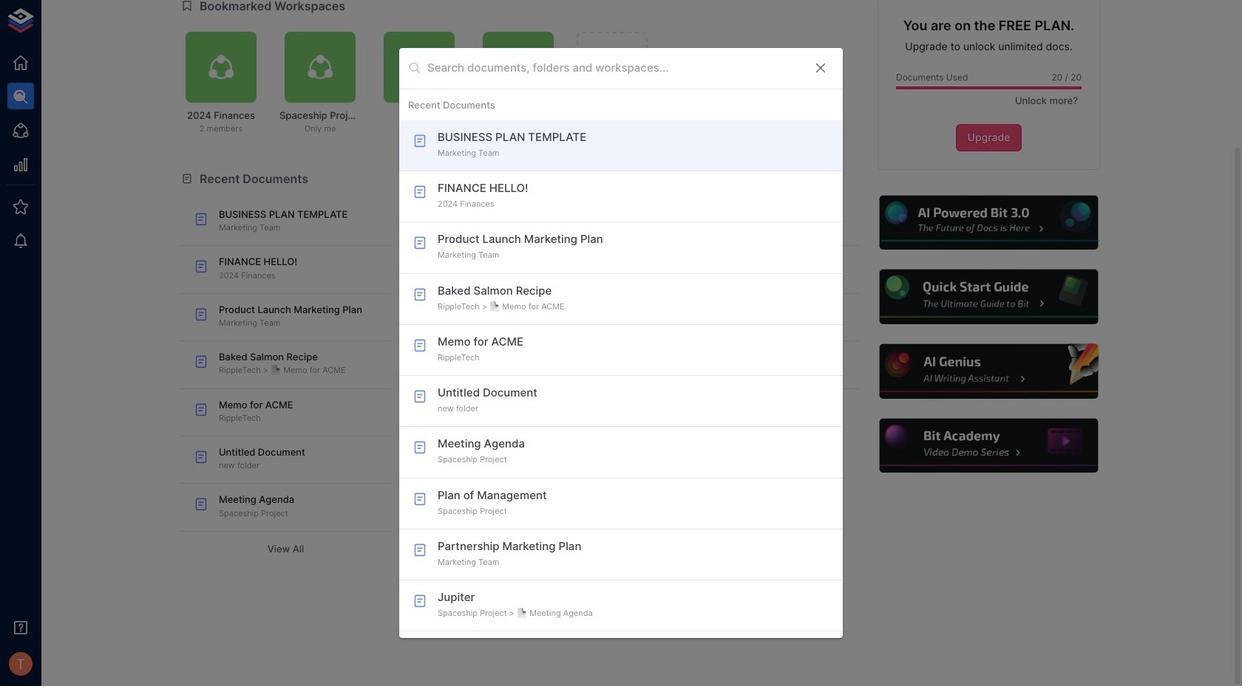 Task type: locate. For each thing, give the bounding box(es) containing it.
2 help image from the top
[[878, 268, 1100, 327]]

help image
[[878, 193, 1100, 252], [878, 268, 1100, 327], [878, 342, 1100, 401], [878, 417, 1100, 476]]

dialog
[[399, 48, 843, 639]]



Task type: describe. For each thing, give the bounding box(es) containing it.
Search documents, folders and workspaces... text field
[[427, 57, 801, 80]]

3 help image from the top
[[878, 342, 1100, 401]]

4 help image from the top
[[878, 417, 1100, 476]]

1 help image from the top
[[878, 193, 1100, 252]]



Task type: vqa. For each thing, say whether or not it's contained in the screenshot.
Protection
no



